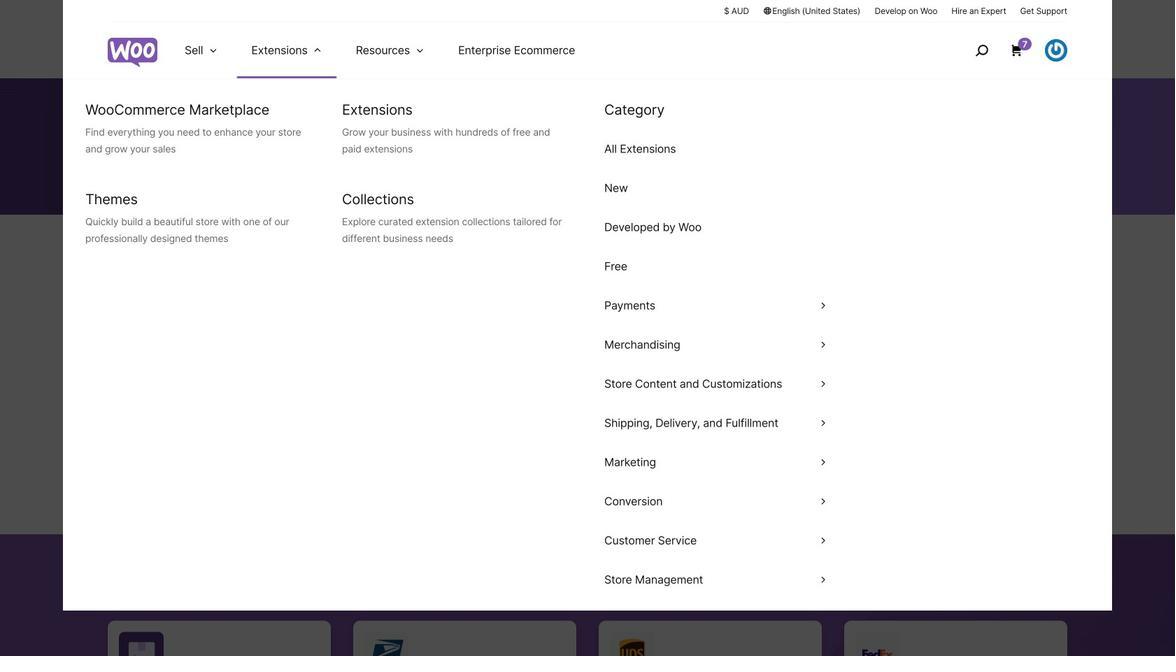 Task type: describe. For each thing, give the bounding box(es) containing it.
open account menu image
[[1045, 39, 1067, 62]]

search image
[[971, 39, 993, 62]]



Task type: locate. For each thing, give the bounding box(es) containing it.
service navigation menu element
[[945, 28, 1067, 73]]



